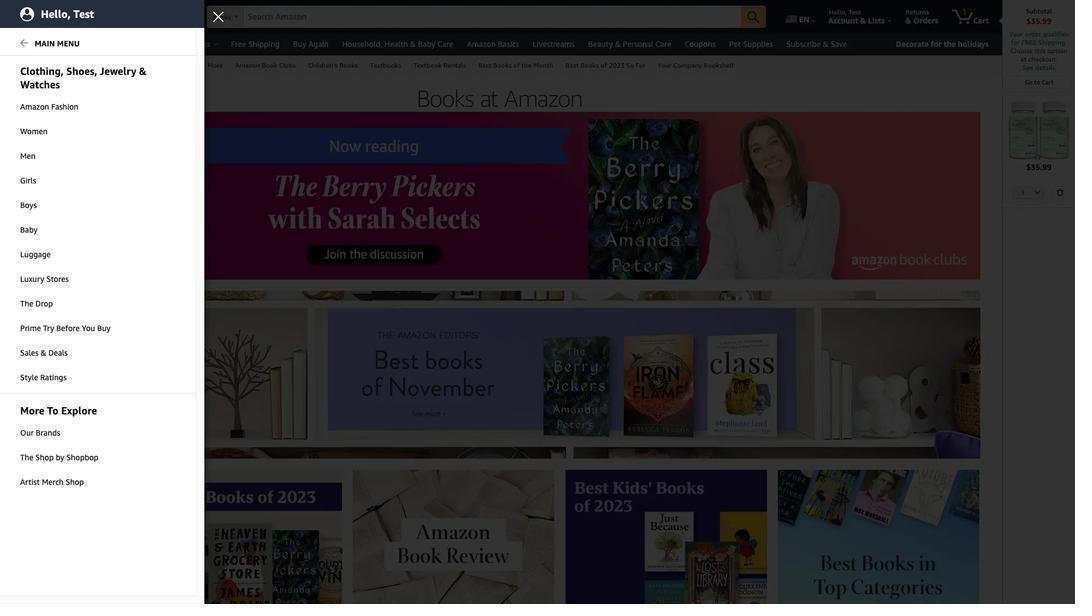 Task type: vqa. For each thing, say whether or not it's contained in the screenshot.
Delete image
yes



Task type: describe. For each thing, give the bounding box(es) containing it.
$35.99 inside subtotal $35.99
[[1027, 16, 1052, 26]]

spanish
[[43, 147, 68, 155]]

picks inside "award winners best books of the month best books of 2023 so far celebrity picks"
[[44, 207, 60, 215]]

prime for prime try before you buy
[[20, 324, 41, 333]]

amazon books on facebook amazon books on twitter book club picks from page to screen
[[16, 297, 102, 335]]

search
[[77, 61, 98, 69]]

back to school books link
[[16, 157, 81, 165]]

shoes,
[[66, 65, 97, 77]]

children's books link
[[302, 56, 364, 73]]

luxury stores
[[20, 274, 69, 284]]

0 vertical spatial best books of 2023 so far link
[[560, 56, 652, 73]]

luggage
[[20, 250, 51, 259]]

luxury
[[20, 274, 44, 284]]

children's
[[308, 61, 338, 69]]

2023 inside "award winners best books of the month best books of 2023 so far celebrity picks"
[[59, 197, 74, 205]]

jewelry
[[100, 65, 136, 77]]

1 vertical spatial $35.99
[[1027, 162, 1052, 172]]

to right "go"
[[1035, 78, 1041, 86]]

from
[[16, 327, 31, 335]]

in inside halloween books hispanic and latino stories books in spanish back to school books
[[36, 147, 41, 155]]

clothing,
[[20, 65, 64, 77]]

1 vertical spatial in
[[35, 248, 40, 255]]

account & lists
[[829, 16, 885, 25]]

celebrity picks link
[[16, 207, 60, 215]]

subscribe & save
[[787, 39, 848, 49]]

company inside navigation navigation
[[674, 61, 702, 69]]

prime reading eligible
[[22, 488, 102, 497]]

angeles
[[143, 8, 167, 16]]

account
[[829, 16, 858, 25]]

amazon for amazon basics
[[467, 39, 496, 49]]

amazon books on twitter link
[[16, 307, 92, 315]]

prime reading eligible link
[[10, 486, 102, 499]]

explore
[[61, 405, 97, 417]]

audible audiobooks link
[[16, 426, 75, 434]]

& for sales & deals
[[41, 348, 46, 358]]

textbooks for textbooks store textbook rentals
[[16, 376, 46, 384]]

prime reading
[[10, 472, 64, 482]]

holiday deals link
[[43, 36, 105, 52]]

1 on from the top
[[63, 297, 70, 305]]

new releases link
[[104, 56, 158, 73]]

the for the drop
[[20, 299, 33, 309]]

textbook inside "textbooks store textbook rentals"
[[16, 387, 43, 394]]

for inside decorate for the holidays link
[[931, 39, 942, 49]]

women
[[20, 127, 48, 136]]

& for beauty & personal care
[[615, 39, 621, 49]]

hello, test inside navigation navigation
[[829, 8, 861, 16]]

subscribe & save link
[[780, 36, 854, 52]]

asian pacific american authors
[[16, 227, 109, 235]]

livestreams link
[[526, 36, 582, 52]]

0 vertical spatial the
[[944, 39, 956, 49]]

location
[[119, 16, 149, 25]]

month inside "award winners best books of the month best books of 2023 so far celebrity picks"
[[70, 187, 89, 195]]

0 horizontal spatial test
[[73, 8, 94, 20]]

household, health & baby care link
[[336, 36, 460, 52]]

prime try before you buy
[[20, 324, 111, 333]]

subtotal $35.99
[[1026, 7, 1052, 26]]

advanced
[[46, 61, 76, 69]]

ratings
[[40, 373, 67, 383]]

so inside "award winners best books of the month best books of 2023 so far celebrity picks"
[[76, 197, 84, 205]]

books down spanish
[[62, 157, 81, 165]]

holiday
[[50, 39, 77, 49]]

picks inside amazon books on facebook amazon books on twitter book club picks from page to screen
[[49, 317, 65, 325]]

lifetime
[[87, 277, 111, 285]]

halloween books hispanic and latino stories books in spanish back to school books
[[16, 127, 98, 165]]

choose
[[1011, 46, 1033, 55]]

0 horizontal spatial best books of the month link
[[16, 187, 89, 195]]

free
[[231, 39, 246, 49]]

back
[[16, 157, 31, 165]]

men
[[20, 151, 36, 161]]

your order qualifies for free shipping. choose this option at checkout. see details
[[1010, 30, 1069, 72]]

artist
[[20, 478, 40, 487]]

main
[[35, 39, 55, 48]]

books down "basics"
[[493, 61, 512, 69]]

navigation navigation
[[0, 0, 1076, 605]]

books up back
[[16, 147, 34, 155]]

1 vertical spatial your company bookshelf
[[16, 347, 91, 355]]

screen
[[58, 327, 80, 335]]

american
[[56, 227, 84, 235]]

care inside beauty & personal care link
[[656, 39, 672, 49]]

free
[[1022, 38, 1037, 46]]

1 vertical spatial deals
[[16, 248, 33, 255]]

Books search field
[[207, 6, 766, 29]]

amazon book clubs
[[235, 61, 296, 69]]

the for the shop by shopbop
[[20, 453, 33, 463]]

books up latino
[[49, 127, 68, 134]]

1 vertical spatial textbook rentals link
[[16, 387, 67, 394]]

coupons
[[685, 39, 716, 49]]

luxury stores link
[[0, 268, 196, 291]]

books down all button
[[15, 61, 34, 69]]

of down winners
[[52, 187, 57, 195]]

award
[[16, 177, 35, 185]]

menu
[[57, 39, 80, 48]]

your company bookshelf inside navigation navigation
[[658, 61, 734, 69]]

winners
[[36, 177, 61, 185]]

sales
[[20, 348, 39, 358]]

pet supplies
[[729, 39, 773, 49]]

go to cart
[[1025, 78, 1054, 86]]

sellers
[[179, 61, 199, 69]]

free shipping
[[231, 39, 280, 49]]

en link
[[779, 3, 820, 31]]

more to explore
[[20, 405, 97, 417]]

checkbox image
[[10, 488, 19, 497]]

subtotal
[[1026, 7, 1052, 15]]

see details link
[[1009, 63, 1070, 72]]

the shop by shopbop link
[[0, 446, 196, 470]]

facebook
[[72, 297, 102, 305]]

subscribe
[[787, 39, 821, 49]]

award winners link
[[16, 177, 61, 185]]

books down amazon books on facebook link
[[42, 307, 61, 315]]

artist merch shop
[[20, 478, 84, 487]]

best books of november image
[[141, 291, 981, 459]]

books right 100
[[29, 277, 47, 285]]

audible inside audible audiobooks kindle ebooks
[[16, 426, 38, 434]]

deals in books
[[16, 248, 61, 255]]

your inside your order qualifies for free shipping. choose this option at checkout. see details
[[1010, 30, 1024, 38]]

sales & deals
[[20, 348, 68, 358]]

1 horizontal spatial audible
[[41, 413, 68, 422]]

deals inside sales & deals link
[[48, 348, 68, 358]]

0 horizontal spatial hello,
[[41, 8, 71, 20]]

buy inside prime try before you buy link
[[97, 324, 111, 333]]

to inside halloween books hispanic and latino stories books in spanish back to school books
[[32, 157, 38, 165]]

go to cart link
[[1007, 77, 1072, 88]]

textbook rentals
[[414, 61, 466, 69]]

halloween
[[16, 127, 47, 134]]

all
[[26, 39, 36, 49]]

reading for prime reading eligible
[[45, 488, 73, 497]]

month inside navigation navigation
[[534, 61, 554, 69]]

for inside your order qualifies for free shipping. choose this option at checkout. see details
[[1011, 38, 1020, 46]]

books down beauty
[[581, 61, 599, 69]]

dropdown image
[[1035, 190, 1041, 195]]

a
[[82, 277, 86, 285]]

0 horizontal spatial cart
[[974, 16, 989, 25]]

more
[[207, 61, 223, 69]]

book inside amazon books on facebook amazon books on twitter book club picks from page to screen
[[16, 317, 31, 325]]

far inside navigation navigation
[[636, 61, 646, 69]]

of down "basics"
[[514, 61, 520, 69]]

prime for prime reading
[[10, 472, 32, 482]]

to up audiobooks
[[47, 405, 59, 417]]

new
[[110, 61, 124, 69]]



Task type: locate. For each thing, give the bounding box(es) containing it.
award winners best books of the month best books of 2023 so far celebrity picks
[[16, 177, 96, 215]]

1 horizontal spatial your
[[658, 61, 672, 69]]

0 horizontal spatial your company bookshelf
[[16, 347, 91, 355]]

1 vertical spatial cart
[[1042, 78, 1054, 86]]

bookshelf down screen
[[62, 347, 91, 355]]

best books of the month link down winners
[[16, 187, 89, 195]]

returns & orders
[[906, 8, 939, 25]]

authors
[[86, 227, 109, 235]]

to inside the delivering to los angeles 90005 update location
[[123, 8, 129, 16]]

1 horizontal spatial care
[[656, 39, 672, 49]]

amazon inside amazon fashion link
[[20, 102, 49, 111]]

0 horizontal spatial your
[[16, 347, 29, 355]]

best books of the month link down "basics"
[[472, 56, 560, 73]]

& inside clothing, shoes, jewelry & watches
[[139, 65, 147, 77]]

reading down 'merch'
[[45, 488, 73, 497]]

kindle up our
[[10, 413, 32, 422]]

1 horizontal spatial book
[[262, 61, 277, 69]]

kindle left ebooks
[[16, 436, 34, 444]]

& right 'health'
[[410, 39, 416, 49]]

buy inside buy again link
[[293, 39, 307, 49]]

in right men
[[36, 147, 41, 155]]

orders
[[914, 16, 939, 25]]

buy right you
[[97, 324, 111, 333]]

100 books to read in a lifetime link
[[16, 277, 111, 285]]

deals down asian
[[16, 248, 33, 255]]

0 horizontal spatial book
[[16, 317, 31, 325]]

best books of 2023 so far link up celebrity picks "link"
[[16, 197, 96, 205]]

amazon inside amazon basics link
[[467, 39, 496, 49]]

0 horizontal spatial company
[[31, 347, 60, 355]]

care up textbook rentals
[[438, 39, 454, 49]]

kindle & audible
[[10, 413, 68, 422]]

to left los
[[123, 8, 129, 16]]

style ratings
[[20, 373, 67, 383]]

books link
[[8, 56, 40, 73]]

the inside "award winners best books of the month best books of 2023 so far celebrity picks"
[[59, 187, 68, 195]]

prime
[[20, 324, 41, 333], [10, 472, 32, 482], [22, 488, 43, 497]]

best books of 2023 image
[[141, 471, 342, 605]]

of
[[514, 61, 520, 69], [601, 61, 607, 69], [52, 187, 57, 195], [52, 197, 57, 205]]

best kids' books of 2023 image
[[566, 471, 767, 605]]

0 vertical spatial book
[[262, 61, 277, 69]]

1 horizontal spatial textbook
[[414, 61, 442, 69]]

audible audiobooks kindle ebooks
[[16, 426, 75, 444]]

kindle ebooks link
[[16, 436, 59, 444]]

audible up audiobooks
[[41, 413, 68, 422]]

bookshelf down pet
[[704, 61, 734, 69]]

1 horizontal spatial hello,
[[829, 8, 847, 16]]

company
[[674, 61, 702, 69], [31, 347, 60, 355]]

see
[[1023, 63, 1034, 72]]

our brands link
[[0, 422, 196, 445]]

best inside best sellers & more link
[[164, 61, 177, 69]]

best down livestreams link
[[566, 61, 579, 69]]

& right sales
[[41, 348, 46, 358]]

halloween books link
[[16, 127, 68, 134]]

to left the read
[[49, 277, 55, 285]]

to right page
[[51, 327, 56, 335]]

0 vertical spatial month
[[534, 61, 554, 69]]

your down beauty & personal care link
[[658, 61, 672, 69]]

1 vertical spatial the
[[20, 453, 33, 463]]

amazon image
[[12, 10, 67, 27]]

baby inside navigation navigation
[[418, 39, 436, 49]]

1 vertical spatial kindle
[[16, 436, 34, 444]]

100
[[16, 277, 27, 285]]

0 horizontal spatial textbooks
[[16, 376, 46, 384]]

your left 'order'
[[1010, 30, 1024, 38]]

audible
[[41, 413, 68, 422], [16, 426, 38, 434]]

0 vertical spatial shop
[[35, 453, 54, 463]]

best down amazon basics link
[[479, 61, 492, 69]]

deals inside holiday deals link
[[79, 39, 98, 49]]

best books of the month
[[479, 61, 554, 69]]

shop inside 'link'
[[66, 478, 84, 487]]

1 vertical spatial company
[[31, 347, 60, 355]]

& left lists
[[861, 16, 866, 25]]

1 horizontal spatial month
[[534, 61, 554, 69]]

shopbop
[[66, 453, 99, 463]]

textbook rentals link
[[408, 56, 472, 73], [16, 387, 67, 394]]

textbook down household, health & baby care link
[[414, 61, 442, 69]]

1 horizontal spatial deals
[[48, 348, 68, 358]]

book inside navigation navigation
[[262, 61, 277, 69]]

kindle inside audible audiobooks kindle ebooks
[[16, 436, 34, 444]]

1 horizontal spatial your company bookshelf
[[658, 61, 734, 69]]

care inside household, health & baby care link
[[438, 39, 454, 49]]

1 care from the left
[[438, 39, 454, 49]]

0 vertical spatial 2023
[[609, 61, 625, 69]]

textbooks
[[370, 61, 401, 69], [16, 376, 46, 384]]

1 vertical spatial best books of the month link
[[16, 187, 89, 195]]

amazon for amazon fashion
[[20, 102, 49, 111]]

advanced search link
[[40, 56, 104, 73]]

amazon book review image
[[353, 471, 555, 605]]

clubs
[[279, 61, 296, 69]]

your company bookshelf link down from page to screen link at bottom left
[[16, 347, 91, 355]]

deals in books link
[[16, 248, 61, 255]]

celebrity
[[16, 207, 42, 215]]

picks up pacific
[[44, 207, 60, 215]]

textbooks for textbooks
[[370, 61, 401, 69]]

textbook
[[414, 61, 442, 69], [16, 387, 43, 394]]

0 horizontal spatial so
[[76, 197, 84, 205]]

amazon down "books" search box
[[467, 39, 496, 49]]

care
[[438, 39, 454, 49], [656, 39, 672, 49]]

main menu link
[[0, 32, 196, 56]]

care right personal
[[656, 39, 672, 49]]

the left drop
[[20, 299, 33, 309]]

0 horizontal spatial 2023
[[59, 197, 74, 205]]

1 vertical spatial month
[[70, 187, 89, 195]]

textbooks store textbook rentals
[[16, 376, 67, 394]]

1 horizontal spatial so
[[627, 61, 634, 69]]

1 horizontal spatial test
[[849, 8, 861, 16]]

0 vertical spatial so
[[627, 61, 634, 69]]

deals down from page to screen link at bottom left
[[48, 348, 68, 358]]

on down amazon books on facebook link
[[63, 307, 70, 315]]

option
[[1048, 46, 1068, 55]]

books%20at%20amazon image
[[266, 82, 737, 112]]

best for best sellers & more
[[164, 61, 177, 69]]

books up "amazon books on twitter" link
[[42, 297, 61, 305]]

0 vertical spatial textbook
[[414, 61, 442, 69]]

cart down details
[[1042, 78, 1054, 86]]

all button
[[8, 34, 41, 55]]

amazon books on facebook link
[[16, 297, 102, 305]]

1 vertical spatial your company bookshelf link
[[16, 347, 91, 355]]

shop
[[35, 453, 54, 463], [66, 478, 84, 487]]

2023 inside navigation navigation
[[609, 61, 625, 69]]

best up celebrity
[[16, 197, 29, 205]]

2023 down winners
[[59, 197, 74, 205]]

books down award winners link
[[31, 187, 50, 195]]

1 horizontal spatial for
[[1011, 38, 1020, 46]]

hello, inside navigation navigation
[[829, 8, 847, 16]]

in down pacific
[[35, 248, 40, 255]]

rentals down 'store' at the bottom of page
[[44, 387, 67, 394]]

& right jewelry
[[139, 65, 147, 77]]

company down from page to screen link at bottom left
[[31, 347, 60, 355]]

0 vertical spatial picks
[[44, 207, 60, 215]]

luggage link
[[0, 243, 196, 267]]

stories
[[77, 137, 98, 145]]

to inside amazon books on facebook amazon books on twitter book club picks from page to screen
[[51, 327, 56, 335]]

0 horizontal spatial baby
[[20, 225, 38, 235]]

so down beauty & personal care link
[[627, 61, 634, 69]]

100 books to read in a lifetime
[[16, 277, 111, 285]]

& left save on the top of the page
[[823, 39, 829, 49]]

1 vertical spatial buy
[[97, 324, 111, 333]]

0 vertical spatial kindle
[[10, 413, 32, 422]]

books up celebrity picks "link"
[[31, 197, 50, 205]]

1 vertical spatial textbook
[[16, 387, 43, 394]]

rentals inside navigation navigation
[[444, 61, 466, 69]]

1 horizontal spatial bookshelf
[[704, 61, 734, 69]]

1 vertical spatial on
[[63, 307, 70, 315]]

order
[[1025, 30, 1042, 38]]

1 horizontal spatial company
[[674, 61, 702, 69]]

amazon inside amazon book clubs link
[[235, 61, 260, 69]]

shop up prime reading eligible
[[66, 478, 84, 487]]

& right beauty
[[615, 39, 621, 49]]

shipping.
[[1039, 38, 1068, 46]]

1 vertical spatial the
[[522, 61, 532, 69]]

your company bookshelf down the coupons link
[[658, 61, 734, 69]]

1 horizontal spatial textbooks
[[370, 61, 401, 69]]

bookshelf inside navigation navigation
[[704, 61, 734, 69]]

0 vertical spatial deals
[[79, 39, 98, 49]]

delete image
[[1057, 189, 1065, 196]]

1 vertical spatial 1
[[1021, 189, 1025, 196]]

the shop by shopbop
[[20, 453, 99, 463]]

page
[[33, 327, 49, 335]]

2023 down beauty & personal care link
[[609, 61, 625, 69]]

on
[[63, 297, 70, 305], [63, 307, 70, 315]]

girls
[[20, 176, 36, 185]]

company down the coupons link
[[674, 61, 702, 69]]

reading inside prime reading eligible link
[[45, 488, 73, 497]]

0 horizontal spatial care
[[438, 39, 454, 49]]

0 horizontal spatial month
[[70, 187, 89, 195]]

amazon down 100
[[16, 297, 40, 305]]

so inside navigation navigation
[[627, 61, 634, 69]]

0 vertical spatial 1
[[962, 6, 968, 17]]

1 horizontal spatial best books of 2023 so far link
[[560, 56, 652, 73]]

amazon down watches
[[20, 102, 49, 111]]

1 vertical spatial baby
[[20, 225, 38, 235]]

household,
[[342, 39, 382, 49]]

textbook down style
[[16, 387, 43, 394]]

try
[[43, 324, 54, 333]]

fashion
[[51, 102, 78, 111]]

2 care from the left
[[656, 39, 672, 49]]

to down books in spanish 'link'
[[32, 157, 38, 165]]

90005
[[169, 8, 189, 16]]

your down from
[[16, 347, 29, 355]]

0 horizontal spatial textbook
[[16, 387, 43, 394]]

amazon for amazon book clubs
[[235, 61, 260, 69]]

far inside "award winners best books of the month best books of 2023 so far celebrity picks"
[[86, 197, 96, 205]]

of up celebrity picks "link"
[[52, 197, 57, 205]]

& left orders
[[906, 16, 912, 25]]

decorate
[[896, 39, 929, 49]]

reading up prime reading eligible link
[[34, 472, 64, 482]]

Search Amazon text field
[[243, 6, 741, 27]]

boys link
[[0, 194, 196, 217]]

beauty
[[588, 39, 613, 49]]

& left more
[[201, 61, 206, 69]]

watches
[[20, 78, 60, 91]]

1 vertical spatial best books of 2023 so far link
[[16, 197, 96, 205]]

& for subscribe & save
[[823, 39, 829, 49]]

buy again
[[293, 39, 329, 49]]

1 horizontal spatial baby
[[418, 39, 436, 49]]

0 vertical spatial your company bookshelf
[[658, 61, 734, 69]]

$35.99 up dropdown "icon"
[[1027, 162, 1052, 172]]

baby up textbook rentals
[[418, 39, 436, 49]]

now reading. bright young women with sarah selects. join the discussion. image
[[141, 112, 981, 280]]

personal
[[623, 39, 654, 49]]

1 horizontal spatial your company bookshelf link
[[652, 56, 741, 73]]

1 vertical spatial far
[[86, 197, 96, 205]]

so
[[627, 61, 634, 69], [76, 197, 84, 205]]

1 horizontal spatial rentals
[[444, 61, 466, 69]]

style
[[20, 373, 38, 383]]

1 vertical spatial rentals
[[44, 387, 67, 394]]

this
[[1035, 46, 1046, 55]]

en
[[799, 15, 810, 24]]

& inside returns & orders
[[906, 16, 912, 25]]

the down kindle ebooks 'link' on the left bottom
[[20, 453, 33, 463]]

best down 'award'
[[16, 187, 29, 195]]

asian pacific american authors link
[[16, 227, 109, 235]]

& up audible audiobooks link
[[34, 413, 40, 422]]

our
[[20, 429, 34, 438]]

1 horizontal spatial textbook rentals link
[[408, 56, 472, 73]]

1 vertical spatial 2023
[[59, 197, 74, 205]]

reading for prime reading
[[34, 472, 64, 482]]

for left free
[[1011, 38, 1020, 46]]

of down beauty
[[601, 61, 607, 69]]

buy
[[293, 39, 307, 49], [97, 324, 111, 333]]

prime for prime reading eligible
[[22, 488, 43, 497]]

0 vertical spatial your company bookshelf link
[[652, 56, 741, 73]]

0 horizontal spatial far
[[86, 197, 96, 205]]

shop left by
[[35, 453, 54, 463]]

0 vertical spatial your
[[1010, 30, 1024, 38]]

1 vertical spatial reading
[[45, 488, 73, 497]]

best left sellers
[[164, 61, 177, 69]]

none submit inside "books" search box
[[741, 6, 766, 28]]

best inside 'best books of the month' link
[[479, 61, 492, 69]]

1 vertical spatial bookshelf
[[62, 347, 91, 355]]

1 the from the top
[[20, 299, 33, 309]]

0 vertical spatial $35.99
[[1027, 16, 1052, 26]]

before
[[56, 324, 80, 333]]

2 vertical spatial in
[[75, 277, 80, 285]]

0 horizontal spatial deals
[[16, 248, 33, 255]]

0 vertical spatial buy
[[293, 39, 307, 49]]

cart
[[974, 16, 989, 25], [1042, 78, 1054, 86]]

pacific
[[34, 227, 54, 235]]

amazon up club
[[16, 307, 40, 315]]

2 the from the top
[[20, 453, 33, 463]]

books down household,
[[340, 61, 358, 69]]

update
[[90, 16, 117, 25]]

new releases
[[110, 61, 151, 69]]

1 horizontal spatial 1
[[1021, 189, 1025, 196]]

0 vertical spatial best books of the month link
[[472, 56, 560, 73]]

los
[[131, 8, 141, 16]]

best for best books of the month
[[479, 61, 492, 69]]

0 vertical spatial reading
[[34, 472, 64, 482]]

2 on from the top
[[63, 307, 70, 315]]

stores
[[46, 274, 69, 284]]

best books in top categories image
[[778, 471, 980, 605]]

your company bookshelf down from page to screen link at bottom left
[[16, 347, 91, 355]]

& for returns & orders
[[906, 16, 912, 25]]

delivering to los angeles 90005 update location
[[90, 8, 189, 25]]

1 horizontal spatial the
[[522, 61, 532, 69]]

best sellers & more
[[164, 61, 223, 69]]

1 vertical spatial your
[[658, 61, 672, 69]]

1 vertical spatial audible
[[16, 426, 38, 434]]

1 vertical spatial shop
[[66, 478, 84, 487]]

& for account & lists
[[861, 16, 866, 25]]

textbook rentals link down household, health & baby care link
[[408, 56, 472, 73]]

buy left again
[[293, 39, 307, 49]]

books up free at the left top of the page
[[213, 13, 231, 21]]

our brands
[[20, 429, 60, 438]]

books inside search box
[[213, 13, 231, 21]]

hello, test
[[41, 8, 94, 20], [829, 8, 861, 16]]

1 left dropdown "icon"
[[1021, 189, 1025, 196]]

1 horizontal spatial best books of the month link
[[472, 56, 560, 73]]

for right decorate
[[931, 39, 942, 49]]

hello, up save on the top of the page
[[829, 8, 847, 16]]

None submit
[[741, 6, 766, 28]]

coq10 600mg softgels | high absorption coq10 ubiquinol supplement | reduced form enhanced with vitamin e &amp; omega 3 6 9 | antioxidant powerhouse good for health | 120 softgels image
[[1009, 100, 1070, 162]]

2 vertical spatial the
[[59, 187, 68, 195]]

0 horizontal spatial rentals
[[44, 387, 67, 394]]

hello, up the "main menu"
[[41, 8, 71, 20]]

0 vertical spatial far
[[636, 61, 646, 69]]

book
[[262, 61, 277, 69], [16, 317, 31, 325]]

books in spanish link
[[16, 147, 68, 155]]

0 horizontal spatial for
[[931, 39, 942, 49]]

more
[[20, 405, 44, 417]]

month down "men" 'link'
[[70, 187, 89, 195]]

book left clubs
[[262, 61, 277, 69]]

baby link
[[0, 218, 196, 242]]

textbooks inside navigation navigation
[[370, 61, 401, 69]]

0 vertical spatial audible
[[41, 413, 68, 422]]

artist merch shop link
[[0, 471, 196, 495]]

0 vertical spatial textbooks
[[370, 61, 401, 69]]

returns
[[906, 8, 929, 16]]

0 horizontal spatial 1
[[962, 6, 968, 17]]

rentals down amazon basics link
[[444, 61, 466, 69]]

0 vertical spatial cart
[[974, 16, 989, 25]]

0 horizontal spatial buy
[[97, 324, 111, 333]]

so down girls 'link'
[[76, 197, 84, 205]]

0 vertical spatial in
[[36, 147, 41, 155]]

rentals inside "textbooks store textbook rentals"
[[44, 387, 67, 394]]

textbooks inside "textbooks store textbook rentals"
[[16, 376, 46, 384]]

hello, test left lists
[[829, 8, 861, 16]]

far down personal
[[636, 61, 646, 69]]

picks down "amazon books on twitter" link
[[49, 317, 65, 325]]

month down livestreams link
[[534, 61, 554, 69]]

the down winners
[[59, 187, 68, 195]]

best for best books of 2023 so far
[[566, 61, 579, 69]]

0 vertical spatial bookshelf
[[704, 61, 734, 69]]

books down pacific
[[42, 248, 61, 255]]

the drop
[[20, 299, 53, 309]]

$35.99 down subtotal
[[1027, 16, 1052, 26]]

go
[[1025, 78, 1033, 86]]

textbook rentals link down textbooks store "link"
[[16, 387, 67, 394]]

1 vertical spatial picks
[[49, 317, 65, 325]]

amazon
[[467, 39, 496, 49], [235, 61, 260, 69], [20, 102, 49, 111], [16, 297, 40, 305], [16, 307, 40, 315]]

0 horizontal spatial audible
[[16, 426, 38, 434]]

deals
[[79, 39, 98, 49], [16, 248, 33, 255], [48, 348, 68, 358]]

baby
[[418, 39, 436, 49], [20, 225, 38, 235]]

advanced search
[[46, 61, 98, 69]]

the left holidays on the top right of the page
[[944, 39, 956, 49]]

reading
[[34, 472, 64, 482], [45, 488, 73, 497]]

audible up kindle ebooks 'link' on the left bottom
[[16, 426, 38, 434]]

baby down celebrity
[[20, 225, 38, 235]]

0 horizontal spatial hello, test
[[41, 8, 94, 20]]

test up holiday deals
[[73, 8, 94, 20]]

amazon book clubs link
[[229, 56, 302, 73]]

hello, test up menu
[[41, 8, 94, 20]]

delivering
[[90, 8, 121, 16]]

textbook inside navigation navigation
[[414, 61, 442, 69]]

test inside navigation navigation
[[849, 8, 861, 16]]

1 horizontal spatial 2023
[[609, 61, 625, 69]]

& for kindle & audible
[[34, 413, 40, 422]]



